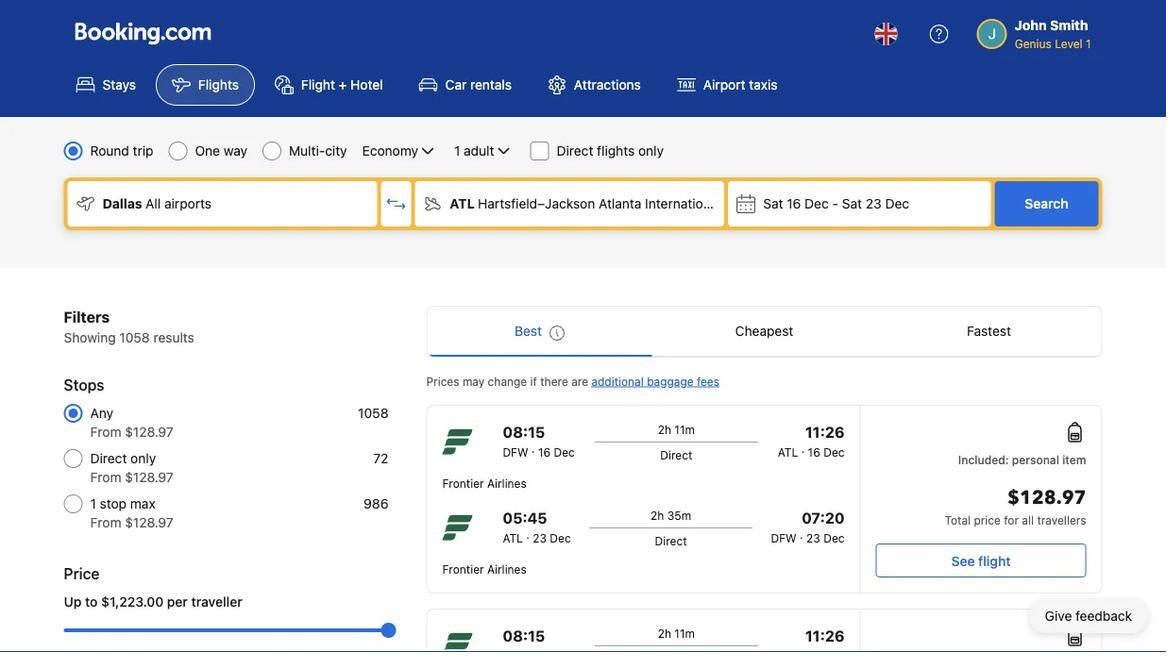 Task type: locate. For each thing, give the bounding box(es) containing it.
1 horizontal spatial 16
[[787, 196, 801, 212]]

1 vertical spatial 11m
[[675, 627, 695, 640]]

0 vertical spatial frontier airlines
[[442, 477, 527, 490]]

car rentals link
[[403, 64, 528, 106]]

0 vertical spatial 11m
[[675, 423, 695, 436]]

2 horizontal spatial atl
[[778, 446, 798, 459]]

11:26 inside 11:26 atl . 16 dec
[[805, 424, 845, 442]]

1 vertical spatial 11:26
[[805, 628, 845, 645]]

. inside 08:15 dfw . 16 dec
[[532, 442, 535, 455]]

dfw for 08:15
[[503, 446, 528, 459]]

0 horizontal spatial only
[[131, 451, 156, 467]]

08:15 dfw . 16 dec
[[503, 424, 575, 459]]

1 left stop
[[90, 496, 96, 512]]

1 horizontal spatial 1058
[[358, 406, 389, 421]]

traveller
[[191, 594, 242, 610]]

. down the 07:20
[[800, 528, 803, 541]]

1 vertical spatial frontier airlines
[[442, 563, 527, 576]]

2 vertical spatial from
[[90, 515, 121, 531]]

0 vertical spatial only
[[638, 143, 664, 159]]

2 horizontal spatial 16
[[808, 446, 820, 459]]

0 vertical spatial 2h
[[658, 423, 671, 436]]

16 up "05:45"
[[538, 446, 551, 459]]

0 vertical spatial 2h 11m
[[658, 423, 695, 436]]

dfw inside 07:20 dfw . 23 dec
[[771, 532, 797, 545]]

2 from from the top
[[90, 470, 121, 485]]

see flight
[[951, 553, 1011, 569]]

1 11:26 from the top
[[805, 424, 845, 442]]

frontier airlines
[[442, 477, 527, 490], [442, 563, 527, 576]]

only
[[638, 143, 664, 159], [131, 451, 156, 467]]

from
[[90, 425, 121, 440], [90, 470, 121, 485], [90, 515, 121, 531]]

dec inside 05:45 atl . 23 dec
[[550, 532, 571, 545]]

1 horizontal spatial dfw
[[771, 532, 797, 545]]

1 vertical spatial airlines
[[487, 563, 527, 576]]

taxis
[[749, 77, 778, 93]]

2h 11m
[[658, 423, 695, 436], [658, 627, 695, 640]]

1 vertical spatial only
[[131, 451, 156, 467]]

16 inside 11:26 atl . 16 dec
[[808, 446, 820, 459]]

round trip
[[90, 143, 153, 159]]

3 from from the top
[[90, 515, 121, 531]]

1 inside dropdown button
[[454, 143, 460, 159]]

0 vertical spatial from
[[90, 425, 121, 440]]

23 for 07:20
[[807, 532, 820, 545]]

2 2h 11m from the top
[[658, 627, 695, 640]]

1 vertical spatial 08:15
[[503, 628, 545, 645]]

atl down "05:45"
[[503, 532, 523, 545]]

1058 up 72
[[358, 406, 389, 421]]

give feedback button
[[1030, 600, 1147, 634]]

airport
[[703, 77, 746, 93], [725, 196, 767, 212]]

0 horizontal spatial 1
[[90, 496, 96, 512]]

$128.97 up max
[[125, 470, 173, 485]]

16 up the 07:20
[[808, 446, 820, 459]]

dec for 05:45
[[550, 532, 571, 545]]

1 horizontal spatial sat
[[842, 196, 862, 212]]

direct up 35m
[[660, 449, 693, 462]]

$1,223.00
[[101, 594, 164, 610]]

1 sat from the left
[[763, 196, 783, 212]]

tab list
[[427, 307, 1102, 358]]

1 vertical spatial 1
[[454, 143, 460, 159]]

08:15
[[503, 424, 545, 442], [503, 628, 545, 645]]

atl inside 05:45 atl . 23 dec
[[503, 532, 523, 545]]

11m
[[675, 423, 695, 436], [675, 627, 695, 640]]

. down "05:45"
[[526, 528, 530, 541]]

0 horizontal spatial 16
[[538, 446, 551, 459]]

23 inside 07:20 dfw . 23 dec
[[807, 532, 820, 545]]

1 2h 11m from the top
[[658, 423, 695, 436]]

see flight button
[[876, 544, 1087, 578]]

max
[[130, 496, 156, 512]]

$128.97 inside $128.97 total price for all travellers
[[1008, 485, 1087, 511]]

sat right -
[[842, 196, 862, 212]]

0 vertical spatial 11:26
[[805, 424, 845, 442]]

1 for 1 stop max from $128.97
[[90, 496, 96, 512]]

2 airlines from the top
[[487, 563, 527, 576]]

1 horizontal spatial atl
[[503, 532, 523, 545]]

travellers
[[1037, 514, 1087, 527]]

0 vertical spatial airport
[[703, 77, 746, 93]]

dfw inside 08:15 dfw . 16 dec
[[503, 446, 528, 459]]

$128.97 up travellers
[[1008, 485, 1087, 511]]

direct only from $128.97
[[90, 451, 173, 485]]

+
[[339, 77, 347, 93]]

1 vertical spatial from
[[90, 470, 121, 485]]

adult
[[464, 143, 494, 159]]

sat left -
[[763, 196, 783, 212]]

city
[[325, 143, 347, 159]]

0 vertical spatial 1058
[[119, 330, 150, 346]]

cheapest button
[[652, 307, 877, 356]]

dec inside 11:26 atl . 16 dec
[[824, 446, 845, 459]]

direct down 2h 35m
[[655, 535, 687, 548]]

1058 left results
[[119, 330, 150, 346]]

2 vertical spatial atl
[[503, 532, 523, 545]]

item
[[1063, 453, 1087, 467]]

airport left "taxis"
[[703, 77, 746, 93]]

hotel
[[351, 77, 383, 93]]

2 horizontal spatial 1
[[1086, 37, 1091, 50]]

0 vertical spatial frontier
[[442, 477, 484, 490]]

fastest button
[[877, 307, 1102, 356]]

0 horizontal spatial atl
[[450, 196, 475, 212]]

1 vertical spatial 2h 11m
[[658, 627, 695, 640]]

atl inside 11:26 atl . 16 dec
[[778, 446, 798, 459]]

dfw
[[503, 446, 528, 459], [771, 532, 797, 545]]

16 left -
[[787, 196, 801, 212]]

1 horizontal spatial 23
[[807, 532, 820, 545]]

23 inside 05:45 atl . 23 dec
[[533, 532, 547, 545]]

sat
[[763, 196, 783, 212], [842, 196, 862, 212]]

11:26 for 11:26 atl . 16 dec
[[805, 424, 845, 442]]

1 inside 1 stop max from $128.97
[[90, 496, 96, 512]]

. for 07:20
[[800, 528, 803, 541]]

fees
[[697, 375, 720, 388]]

level
[[1055, 37, 1083, 50]]

1 08:15 from the top
[[503, 424, 545, 442]]

23 right -
[[866, 196, 882, 212]]

. inside 07:20 dfw . 23 dec
[[800, 528, 803, 541]]

hartsfield–jackson
[[478, 196, 595, 212]]

16 for 11:26
[[808, 446, 820, 459]]

stays
[[102, 77, 136, 93]]

. up the 07:20
[[801, 442, 805, 455]]

0 horizontal spatial sat
[[763, 196, 783, 212]]

from down any
[[90, 425, 121, 440]]

.
[[532, 442, 535, 455], [801, 442, 805, 455], [526, 528, 530, 541], [800, 528, 803, 541]]

included:
[[958, 453, 1009, 467]]

2 horizontal spatial 23
[[866, 196, 882, 212]]

2 sat from the left
[[842, 196, 862, 212]]

1 frontier airlines from the top
[[442, 477, 527, 490]]

dec
[[805, 196, 829, 212], [885, 196, 910, 212], [554, 446, 575, 459], [824, 446, 845, 459], [550, 532, 571, 545], [824, 532, 845, 545]]

international
[[645, 196, 721, 212]]

11:26 for 11:26
[[805, 628, 845, 645]]

2 vertical spatial 2h
[[658, 627, 671, 640]]

07:20
[[802, 510, 845, 527]]

1 adult button
[[452, 140, 515, 162]]

round
[[90, 143, 129, 159]]

dfw for 07:20
[[771, 532, 797, 545]]

0 vertical spatial atl
[[450, 196, 475, 212]]

airlines down 05:45 atl . 23 dec
[[487, 563, 527, 576]]

airport right the international
[[725, 196, 767, 212]]

dec inside 07:20 dfw . 23 dec
[[824, 532, 845, 545]]

$128.97 up direct only from $128.97 at left
[[125, 425, 173, 440]]

16 inside dropdown button
[[787, 196, 801, 212]]

23 for 05:45
[[533, 532, 547, 545]]

. for 11:26
[[801, 442, 805, 455]]

0 vertical spatial 1
[[1086, 37, 1091, 50]]

best image
[[550, 326, 565, 341]]

atl hartsfield–jackson atlanta international airport
[[450, 196, 767, 212]]

23 down "05:45"
[[533, 532, 547, 545]]

genius
[[1015, 37, 1052, 50]]

per
[[167, 594, 188, 610]]

2 08:15 from the top
[[503, 628, 545, 645]]

direct left flights
[[557, 143, 593, 159]]

0 horizontal spatial 1058
[[119, 330, 150, 346]]

any from $128.97
[[90, 406, 173, 440]]

atl down "1 adult"
[[450, 196, 475, 212]]

1 vertical spatial atl
[[778, 446, 798, 459]]

change
[[488, 375, 527, 388]]

2 frontier airlines from the top
[[442, 563, 527, 576]]

airlines
[[487, 477, 527, 490], [487, 563, 527, 576]]

$128.97 down max
[[125, 515, 173, 531]]

. down if
[[532, 442, 535, 455]]

1 vertical spatial 2h
[[651, 509, 664, 522]]

0 vertical spatial dfw
[[503, 446, 528, 459]]

23 down the 07:20
[[807, 532, 820, 545]]

booking.com logo image
[[75, 22, 211, 45], [75, 22, 211, 45]]

0 vertical spatial 08:15
[[503, 424, 545, 442]]

john smith genius level 1
[[1015, 17, 1091, 50]]

16 inside 08:15 dfw . 16 dec
[[538, 446, 551, 459]]

0 vertical spatial airlines
[[487, 477, 527, 490]]

1 right level
[[1086, 37, 1091, 50]]

from up stop
[[90, 470, 121, 485]]

atl up 07:20 dfw . 23 dec
[[778, 446, 798, 459]]

1 left adult
[[454, 143, 460, 159]]

2 vertical spatial 1
[[90, 496, 96, 512]]

0 horizontal spatial dfw
[[503, 446, 528, 459]]

direct down any from $128.97
[[90, 451, 127, 467]]

1058
[[119, 330, 150, 346], [358, 406, 389, 421]]

2h
[[658, 423, 671, 436], [651, 509, 664, 522], [658, 627, 671, 640]]

from down stop
[[90, 515, 121, 531]]

05:45 atl . 23 dec
[[503, 510, 571, 545]]

1 vertical spatial dfw
[[771, 532, 797, 545]]

1 from from the top
[[90, 425, 121, 440]]

$128.97 total price for all travellers
[[945, 485, 1087, 527]]

total
[[945, 514, 971, 527]]

dec inside 08:15 dfw . 16 dec
[[554, 446, 575, 459]]

only down any from $128.97
[[131, 451, 156, 467]]

best
[[515, 323, 542, 339]]

08:15 inside 08:15 dfw . 16 dec
[[503, 424, 545, 442]]

airport taxis
[[703, 77, 778, 93]]

1
[[1086, 37, 1091, 50], [454, 143, 460, 159], [90, 496, 96, 512]]

atlanta
[[599, 196, 642, 212]]

frontier airlines down "05:45"
[[442, 563, 527, 576]]

. inside 05:45 atl . 23 dec
[[526, 528, 530, 541]]

frontier airlines up "05:45"
[[442, 477, 527, 490]]

best button
[[427, 307, 652, 356]]

frontier
[[442, 477, 484, 490], [442, 563, 484, 576]]

only right flights
[[638, 143, 664, 159]]

. inside 11:26 atl . 16 dec
[[801, 442, 805, 455]]

1 horizontal spatial 1
[[454, 143, 460, 159]]

2 11:26 from the top
[[805, 628, 845, 645]]

airlines up "05:45"
[[487, 477, 527, 490]]

atl for 11:26
[[778, 446, 798, 459]]

dec for 11:26
[[824, 446, 845, 459]]

stop
[[100, 496, 127, 512]]

1 vertical spatial 1058
[[358, 406, 389, 421]]

0 horizontal spatial 23
[[533, 532, 547, 545]]

1 vertical spatial frontier
[[442, 563, 484, 576]]

. for 05:45
[[526, 528, 530, 541]]

one
[[195, 143, 220, 159]]



Task type: vqa. For each thing, say whether or not it's contained in the screenshot.


Task type: describe. For each thing, give the bounding box(es) containing it.
only inside direct only from $128.97
[[131, 451, 156, 467]]

personal
[[1012, 453, 1059, 467]]

feedback
[[1076, 609, 1132, 624]]

dec for 08:15
[[554, 446, 575, 459]]

prices
[[426, 375, 459, 388]]

1 horizontal spatial only
[[638, 143, 664, 159]]

1 adult
[[454, 143, 494, 159]]

are
[[571, 375, 588, 388]]

results
[[153, 330, 194, 346]]

may
[[463, 375, 485, 388]]

flight + hotel link
[[259, 64, 399, 106]]

from inside any from $128.97
[[90, 425, 121, 440]]

up
[[64, 594, 82, 610]]

2 11m from the top
[[675, 627, 695, 640]]

car rentals
[[445, 77, 512, 93]]

$128.97 inside 1 stop max from $128.97
[[125, 515, 173, 531]]

stays link
[[60, 64, 152, 106]]

attractions
[[574, 77, 641, 93]]

. for 08:15
[[532, 442, 535, 455]]

1058 inside filters showing 1058 results
[[119, 330, 150, 346]]

one way
[[195, 143, 247, 159]]

direct inside direct only from $128.97
[[90, 451, 127, 467]]

fastest
[[967, 323, 1011, 339]]

sat 16 dec - sat 23 dec
[[763, 196, 910, 212]]

flights
[[198, 77, 239, 93]]

1 frontier from the top
[[442, 477, 484, 490]]

flight
[[979, 553, 1011, 569]]

included: personal item
[[958, 453, 1087, 467]]

flight + hotel
[[301, 77, 383, 93]]

filters
[[64, 308, 110, 326]]

1 airlines from the top
[[487, 477, 527, 490]]

flight
[[301, 77, 335, 93]]

additional baggage fees link
[[592, 375, 720, 388]]

additional
[[592, 375, 644, 388]]

economy
[[362, 143, 418, 159]]

give feedback
[[1045, 609, 1132, 624]]

atl for 05:45
[[503, 532, 523, 545]]

way
[[224, 143, 247, 159]]

search
[[1025, 196, 1069, 212]]

23 inside dropdown button
[[866, 196, 882, 212]]

for
[[1004, 514, 1019, 527]]

08:15 for 08:15
[[503, 628, 545, 645]]

car
[[445, 77, 467, 93]]

from inside direct only from $128.97
[[90, 470, 121, 485]]

2h for 08:15
[[658, 423, 671, 436]]

best image
[[550, 326, 565, 341]]

1 11m from the top
[[675, 423, 695, 436]]

multi-
[[289, 143, 325, 159]]

to
[[85, 594, 98, 610]]

flights
[[597, 143, 635, 159]]

986
[[364, 496, 389, 512]]

1 stop max from $128.97
[[90, 496, 173, 531]]

there
[[540, 375, 568, 388]]

direct flights only
[[557, 143, 664, 159]]

john
[[1015, 17, 1047, 33]]

smith
[[1050, 17, 1088, 33]]

dec for 07:20
[[824, 532, 845, 545]]

35m
[[667, 509, 691, 522]]

if
[[530, 375, 537, 388]]

-
[[832, 196, 839, 212]]

prices may change if there are additional baggage fees
[[426, 375, 720, 388]]

$128.97 inside any from $128.97
[[125, 425, 173, 440]]

2 frontier from the top
[[442, 563, 484, 576]]

stops
[[64, 376, 104, 394]]

airport inside airport taxis link
[[703, 77, 746, 93]]

any
[[90, 406, 113, 421]]

$128.97 inside direct only from $128.97
[[125, 470, 173, 485]]

give
[[1045, 609, 1072, 624]]

2h 35m
[[651, 509, 691, 522]]

07:20 dfw . 23 dec
[[771, 510, 845, 545]]

price
[[64, 565, 100, 583]]

airports
[[164, 196, 212, 212]]

search button
[[995, 181, 1099, 227]]

1 for 1 adult
[[454, 143, 460, 159]]

05:45
[[503, 510, 547, 527]]

1 vertical spatial airport
[[725, 196, 767, 212]]

11:26 atl . 16 dec
[[778, 424, 845, 459]]

16 for 08:15
[[538, 446, 551, 459]]

cheapest
[[735, 323, 794, 339]]

price
[[974, 514, 1001, 527]]

72
[[373, 451, 389, 467]]

tab list containing best
[[427, 307, 1102, 358]]

trip
[[133, 143, 153, 159]]

see
[[951, 553, 975, 569]]

baggage
[[647, 375, 694, 388]]

all
[[1022, 514, 1034, 527]]

1 inside john smith genius level 1
[[1086, 37, 1091, 50]]

from inside 1 stop max from $128.97
[[90, 515, 121, 531]]

airport taxis link
[[661, 64, 794, 106]]

08:15 for 08:15 dfw . 16 dec
[[503, 424, 545, 442]]

filters showing 1058 results
[[64, 308, 194, 346]]

showing
[[64, 330, 116, 346]]

dallas all airports
[[102, 196, 212, 212]]

attractions link
[[532, 64, 657, 106]]

rentals
[[470, 77, 512, 93]]

up to $1,223.00 per traveller
[[64, 594, 242, 610]]

multi-city
[[289, 143, 347, 159]]

all
[[146, 196, 161, 212]]

2h for 05:45
[[651, 509, 664, 522]]



